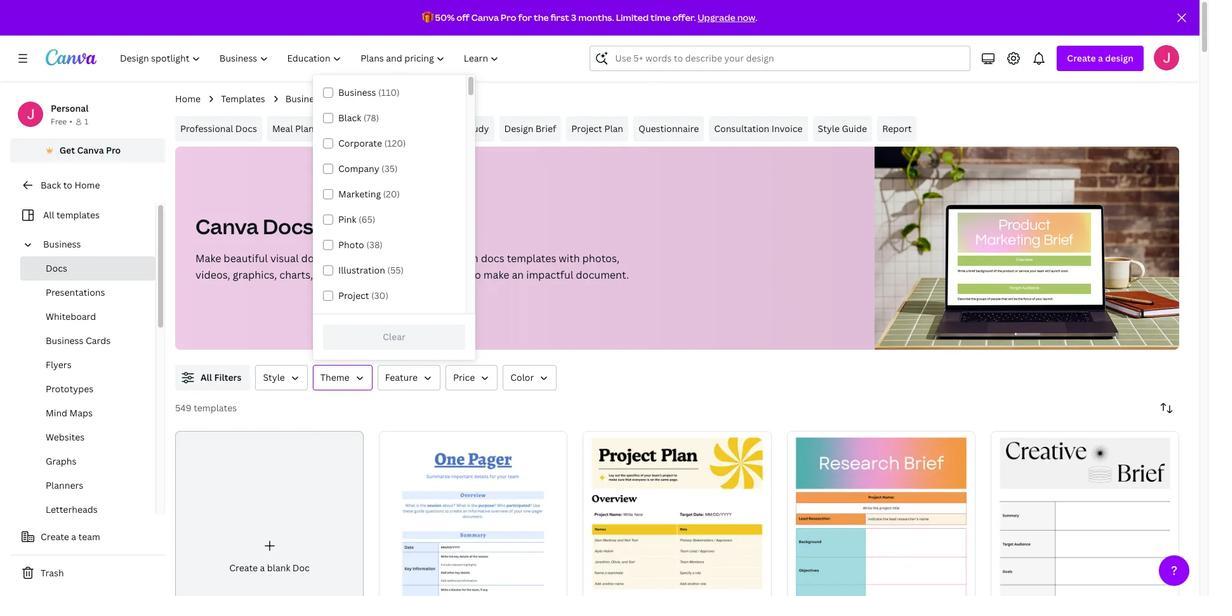 Task type: locate. For each thing, give the bounding box(es) containing it.
get canva pro button
[[10, 138, 165, 163]]

0 horizontal spatial home
[[75, 179, 100, 191]]

style left guide
[[818, 123, 840, 135]]

2 horizontal spatial docs
[[263, 213, 314, 240]]

graphs link
[[20, 450, 156, 474]]

3
[[571, 11, 577, 23]]

style inside button
[[263, 371, 285, 384]]

2 horizontal spatial create
[[1068, 52, 1096, 64]]

0 vertical spatial to
[[63, 179, 72, 191]]

1 vertical spatial to
[[471, 268, 481, 282]]

a
[[1098, 52, 1104, 64], [71, 531, 76, 543], [260, 562, 265, 574]]

graphics,
[[233, 268, 277, 282]]

1 horizontal spatial business link
[[286, 92, 323, 106]]

1 horizontal spatial design
[[504, 123, 534, 135]]

an
[[512, 268, 524, 282]]

impactful
[[526, 268, 574, 282]]

2 horizontal spatial a
[[1098, 52, 1104, 64]]

0 vertical spatial home
[[175, 93, 201, 105]]

trash
[[41, 567, 64, 579]]

business link up meal planner
[[286, 92, 323, 106]]

design up need
[[445, 251, 479, 265]]

1 vertical spatial create
[[41, 531, 69, 543]]

illustration
[[338, 264, 385, 276]]

pro left for
[[501, 11, 517, 23]]

case study link
[[436, 116, 494, 142]]

james peterson image
[[1154, 45, 1180, 70]]

all for all templates
[[43, 209, 54, 221]]

beautiful
[[224, 251, 268, 265]]

2 vertical spatial docs
[[46, 262, 67, 274]]

1 vertical spatial docs
[[263, 213, 314, 240]]

0 horizontal spatial pro
[[106, 144, 121, 156]]

all
[[43, 209, 54, 221], [201, 371, 212, 384]]

all inside button
[[201, 371, 212, 384]]

canva down (38)
[[383, 251, 413, 265]]

templates
[[221, 93, 265, 105]]

company
[[338, 163, 379, 175]]

0 vertical spatial project
[[572, 123, 602, 135]]

0 horizontal spatial with
[[359, 251, 380, 265]]

pink
[[338, 213, 357, 225]]

0 horizontal spatial design
[[445, 251, 479, 265]]

0 horizontal spatial to
[[63, 179, 72, 191]]

docs up visual
[[263, 213, 314, 240]]

doc right the blank
[[293, 562, 310, 574]]

0 horizontal spatial a
[[71, 531, 76, 543]]

one pager doc in black and white blue light blue classic professional style image
[[379, 431, 568, 596]]

all down back at the left top of the page
[[43, 209, 54, 221]]

docs
[[235, 123, 257, 135], [263, 213, 314, 240], [46, 262, 67, 274]]

a for blank
[[260, 562, 265, 574]]

with down (38)
[[359, 251, 380, 265]]

0 horizontal spatial project
[[338, 290, 369, 302]]

create a blank doc link
[[175, 431, 364, 596]]

a left design
[[1098, 52, 1104, 64]]

0 vertical spatial all
[[43, 209, 54, 221]]

months.
[[579, 11, 614, 23]]

design
[[504, 123, 534, 135], [445, 251, 479, 265]]

1 horizontal spatial to
[[471, 268, 481, 282]]

0 horizontal spatial style
[[263, 371, 285, 384]]

create inside create a team button
[[41, 531, 69, 543]]

consultation invoice link
[[709, 116, 808, 142]]

docs up 'presentations'
[[46, 262, 67, 274]]

1 horizontal spatial all
[[201, 371, 212, 384]]

letterheads link
[[20, 498, 156, 522]]

project (30)
[[338, 290, 389, 302]]

docs down templates link
[[235, 123, 257, 135]]

consultation invoice
[[714, 123, 803, 135]]

1 vertical spatial style
[[263, 371, 285, 384]]

price button
[[446, 365, 498, 390]]

creative brief doc in black and white grey editorial style image
[[991, 431, 1180, 596]]

with
[[359, 251, 380, 265], [559, 251, 580, 265]]

canva right off
[[471, 11, 499, 23]]

1 horizontal spatial project
[[572, 123, 602, 135]]

a left team
[[71, 531, 76, 543]]

create inside create a design dropdown button
[[1068, 52, 1096, 64]]

to right back at the left top of the page
[[63, 179, 72, 191]]

1 vertical spatial business link
[[38, 232, 148, 257]]

documents
[[301, 251, 357, 265]]

a inside button
[[71, 531, 76, 543]]

style guide
[[818, 123, 867, 135]]

doc up "black"
[[344, 93, 361, 105]]

1 vertical spatial a
[[71, 531, 76, 543]]

all for all filters
[[201, 371, 212, 384]]

back to home link
[[10, 173, 165, 198]]

1 horizontal spatial home
[[175, 93, 201, 105]]

photo (38)
[[338, 239, 383, 251]]

project plan
[[572, 123, 624, 135]]

docs for professional
[[235, 123, 257, 135]]

(20)
[[383, 188, 400, 200]]

newspaper link
[[339, 116, 397, 142]]

1 horizontal spatial create
[[229, 562, 258, 574]]

maps
[[70, 407, 93, 419]]

1 horizontal spatial with
[[559, 251, 580, 265]]

feature
[[385, 371, 418, 384]]

1 vertical spatial design
[[445, 251, 479, 265]]

create left the blank
[[229, 562, 258, 574]]

1 horizontal spatial a
[[260, 562, 265, 574]]

project down diagrams—everything
[[338, 290, 369, 302]]

with up impactful
[[559, 251, 580, 265]]

to right need
[[471, 268, 481, 282]]

business link
[[286, 92, 323, 106], [38, 232, 148, 257]]

templates
[[56, 209, 100, 221], [318, 213, 421, 240], [507, 251, 556, 265], [194, 402, 237, 414]]

0 horizontal spatial all
[[43, 209, 54, 221]]

1 with from the left
[[359, 251, 380, 265]]

None search field
[[590, 46, 971, 71]]

project left the plan at the top
[[572, 123, 602, 135]]

design left brief
[[504, 123, 534, 135]]

theme
[[321, 371, 350, 384]]

1 vertical spatial project
[[338, 290, 369, 302]]

1 vertical spatial pro
[[106, 144, 121, 156]]

flyers
[[46, 359, 72, 371]]

all templates
[[43, 209, 100, 221]]

create for create a design
[[1068, 52, 1096, 64]]

0 vertical spatial pro
[[501, 11, 517, 23]]

limited
[[616, 11, 649, 23]]

0 horizontal spatial create
[[41, 531, 69, 543]]

photos,
[[583, 251, 620, 265]]

business cards link
[[20, 329, 156, 353]]

design brief
[[504, 123, 556, 135]]

to
[[63, 179, 72, 191], [471, 268, 481, 282]]

create inside "create a blank doc" element
[[229, 562, 258, 574]]

style right the filters
[[263, 371, 285, 384]]

back to home
[[41, 179, 100, 191]]

🎁 50% off canva pro for the first 3 months. limited time offer. upgrade now .
[[422, 11, 758, 23]]

•
[[69, 116, 72, 127]]

docs for canva
[[263, 213, 314, 240]]

business link down 'all templates' link
[[38, 232, 148, 257]]

2 vertical spatial a
[[260, 562, 265, 574]]

all filters button
[[175, 365, 250, 390]]

create a blank doc element
[[175, 431, 364, 596]]

1 horizontal spatial doc
[[344, 93, 361, 105]]

the
[[534, 11, 549, 23]]

pro
[[501, 11, 517, 23], [106, 144, 121, 156]]

home up the professional
[[175, 93, 201, 105]]

a left the blank
[[260, 562, 265, 574]]

research brief doc in orange teal pink soft pastels style image
[[787, 431, 976, 596]]

.
[[756, 11, 758, 23]]

meal
[[272, 123, 293, 135]]

professional docs link
[[175, 116, 262, 142]]

project for project plan
[[572, 123, 602, 135]]

consultation
[[714, 123, 770, 135]]

canva up the beautiful
[[196, 213, 259, 240]]

off
[[457, 11, 470, 23]]

design inside "make beautiful visual documents with canva docs. design docs templates with photos, videos, graphics, charts, diagrams—everything you need to make an impactful document."
[[445, 251, 479, 265]]

templates link
[[221, 92, 265, 106]]

canva right get
[[77, 144, 104, 156]]

0 vertical spatial a
[[1098, 52, 1104, 64]]

all left the filters
[[201, 371, 212, 384]]

2 vertical spatial create
[[229, 562, 258, 574]]

1
[[84, 116, 88, 127]]

1 horizontal spatial pro
[[501, 11, 517, 23]]

pro up "back to home" link
[[106, 144, 121, 156]]

you
[[423, 268, 441, 282]]

business up meal planner
[[286, 93, 323, 105]]

flyers link
[[20, 353, 156, 377]]

1 vertical spatial home
[[75, 179, 100, 191]]

create down letterheads
[[41, 531, 69, 543]]

case
[[441, 123, 462, 135]]

0 horizontal spatial doc
[[293, 562, 310, 574]]

Sort by button
[[1154, 396, 1180, 421]]

0 vertical spatial style
[[818, 123, 840, 135]]

1 vertical spatial all
[[201, 371, 212, 384]]

clear button
[[323, 324, 465, 350]]

professional docs
[[180, 123, 257, 135]]

0 vertical spatial create
[[1068, 52, 1096, 64]]

549
[[175, 402, 192, 414]]

style
[[818, 123, 840, 135], [263, 371, 285, 384]]

1 horizontal spatial style
[[818, 123, 840, 135]]

doc
[[344, 93, 361, 105], [293, 562, 310, 574]]

create left design
[[1068, 52, 1096, 64]]

home up 'all templates' link
[[75, 179, 100, 191]]

0 vertical spatial docs
[[235, 123, 257, 135]]

1 horizontal spatial docs
[[235, 123, 257, 135]]

top level navigation element
[[112, 46, 510, 71]]

a inside dropdown button
[[1098, 52, 1104, 64]]

make beautiful visual documents with canva docs. design docs templates with photos, videos, graphics, charts, diagrams—everything you need to make an impactful document.
[[196, 251, 629, 282]]

business cards
[[46, 335, 111, 347]]



Task type: describe. For each thing, give the bounding box(es) containing it.
prototypes link
[[20, 377, 156, 401]]

theme button
[[313, 365, 372, 390]]

black (78)
[[338, 112, 379, 124]]

make
[[484, 268, 510, 282]]

home link
[[175, 92, 201, 106]]

create for create a team
[[41, 531, 69, 543]]

mind
[[46, 407, 67, 419]]

all templates link
[[18, 203, 148, 227]]

create a team
[[41, 531, 100, 543]]

canva inside button
[[77, 144, 104, 156]]

color button
[[503, 365, 557, 390]]

corporate (120)
[[338, 137, 406, 149]]

docs
[[481, 251, 505, 265]]

marketing
[[338, 188, 381, 200]]

Search search field
[[615, 46, 963, 70]]

create a blank doc
[[229, 562, 310, 574]]

clear
[[383, 331, 406, 343]]

(35)
[[382, 163, 398, 175]]

company (35)
[[338, 163, 398, 175]]

invoice
[[772, 123, 803, 135]]

time
[[651, 11, 671, 23]]

free •
[[51, 116, 72, 127]]

mind maps link
[[20, 401, 156, 425]]

(38)
[[366, 239, 383, 251]]

(110)
[[378, 86, 400, 98]]

newspaper
[[344, 123, 392, 135]]

graphs
[[46, 455, 77, 467]]

(120)
[[384, 137, 406, 149]]

planner
[[295, 123, 328, 135]]

style for style guide
[[818, 123, 840, 135]]

a for design
[[1098, 52, 1104, 64]]

business up black (78)
[[338, 86, 376, 98]]

whiteboard link
[[20, 305, 156, 329]]

home inside "back to home" link
[[75, 179, 100, 191]]

need
[[444, 268, 468, 282]]

0 horizontal spatial business link
[[38, 232, 148, 257]]

project for project (30)
[[338, 290, 369, 302]]

black
[[338, 112, 361, 124]]

offer.
[[673, 11, 696, 23]]

business down all templates on the left top of the page
[[43, 238, 81, 250]]

all filters
[[201, 371, 242, 384]]

blank
[[267, 562, 290, 574]]

first
[[551, 11, 570, 23]]

websites link
[[20, 425, 156, 450]]

report
[[883, 123, 912, 135]]

create a design
[[1068, 52, 1134, 64]]

0 vertical spatial doc
[[344, 93, 361, 105]]

professional
[[180, 123, 233, 135]]

0 vertical spatial business link
[[286, 92, 323, 106]]

meal planner
[[272, 123, 328, 135]]

report link
[[878, 116, 917, 142]]

style guide link
[[813, 116, 873, 142]]

create for create a blank doc
[[229, 562, 258, 574]]

style for style
[[263, 371, 285, 384]]

create a team button
[[10, 524, 165, 550]]

corporate
[[338, 137, 382, 149]]

illustration (55)
[[338, 264, 404, 276]]

canva docs templates
[[196, 213, 421, 240]]

(65)
[[359, 213, 375, 225]]

planners
[[46, 479, 83, 491]]

videos,
[[196, 268, 230, 282]]

(55)
[[388, 264, 404, 276]]

create a design button
[[1057, 46, 1144, 71]]

pink (65)
[[338, 213, 375, 225]]

brief
[[536, 123, 556, 135]]

upgrade
[[698, 11, 736, 23]]

business up flyers
[[46, 335, 84, 347]]

pro inside button
[[106, 144, 121, 156]]

free
[[51, 116, 67, 127]]

templates inside "make beautiful visual documents with canva docs. design docs templates with photos, videos, graphics, charts, diagrams—everything you need to make an impactful document."
[[507, 251, 556, 265]]

canva inside "make beautiful visual documents with canva docs. design docs templates with photos, videos, graphics, charts, diagrams—everything you need to make an impactful document."
[[383, 251, 413, 265]]

feature button
[[378, 365, 441, 390]]

1 vertical spatial doc
[[293, 562, 310, 574]]

trash link
[[10, 561, 165, 586]]

design
[[1106, 52, 1134, 64]]

(78)
[[364, 112, 379, 124]]

for
[[518, 11, 532, 23]]

to inside "make beautiful visual documents with canva docs. design docs templates with photos, videos, graphics, charts, diagrams—everything you need to make an impactful document."
[[471, 268, 481, 282]]

personal
[[51, 102, 89, 114]]

mind maps
[[46, 407, 93, 419]]

prototypes
[[46, 383, 93, 395]]

photo
[[338, 239, 364, 251]]

2 with from the left
[[559, 251, 580, 265]]

letterheads
[[46, 504, 98, 516]]

team
[[78, 531, 100, 543]]

a for team
[[71, 531, 76, 543]]

questionnaire
[[639, 123, 699, 135]]

0 vertical spatial design
[[504, 123, 534, 135]]

🎁
[[422, 11, 433, 23]]

document.
[[576, 268, 629, 282]]

style button
[[256, 365, 308, 390]]

0 horizontal spatial docs
[[46, 262, 67, 274]]

whiteboard
[[46, 310, 96, 323]]

project plan professional doc in yellow black friendly corporate style image
[[583, 431, 772, 596]]

charts,
[[280, 268, 313, 282]]

presentations
[[46, 286, 105, 298]]

get canva pro
[[59, 144, 121, 156]]

549 templates
[[175, 402, 237, 414]]

diagrams—everything
[[316, 268, 421, 282]]

price
[[453, 371, 475, 384]]

cards
[[86, 335, 111, 347]]



Task type: vqa. For each thing, say whether or not it's contained in the screenshot.


